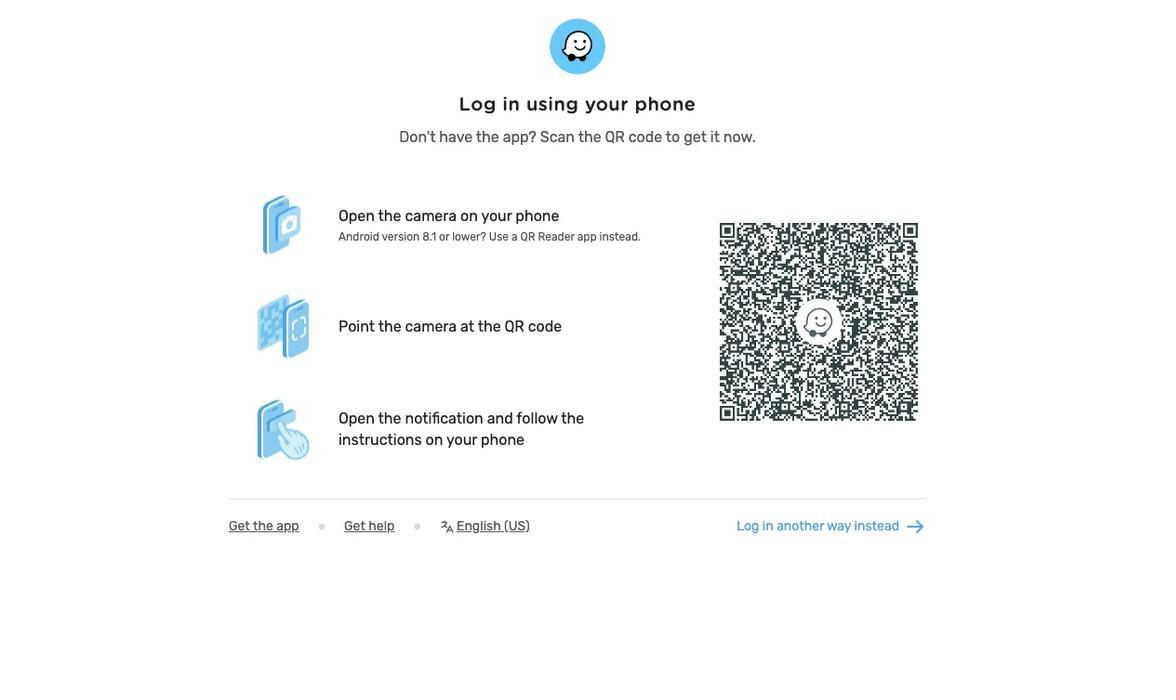 Task type: describe. For each thing, give the bounding box(es) containing it.
log in another way instead
[[737, 519, 899, 534]]

phone inside open the camera on your phone android version 8.1 or lower? use a qr reader app instead.
[[516, 207, 559, 225]]

scan
[[540, 128, 575, 146]]

version
[[382, 230, 420, 243]]

1 ● from the left
[[318, 519, 326, 534]]

8.1
[[422, 230, 436, 243]]

get help link
[[344, 519, 395, 534]]

instructions
[[339, 431, 422, 449]]

or
[[439, 230, 449, 243]]

open the notification and follow the instructions on your phone
[[339, 410, 584, 449]]

in for another
[[762, 519, 774, 534]]

log in using your phone
[[459, 93, 696, 115]]

get for get help
[[344, 519, 365, 534]]

get the app
[[229, 519, 299, 534]]

on inside "open the notification and follow the instructions on your phone"
[[426, 431, 443, 449]]

now.
[[723, 128, 756, 146]]

camera for on
[[405, 207, 457, 225]]

english
[[457, 519, 501, 534]]

(us)
[[504, 519, 530, 534]]

0 vertical spatial qr
[[605, 128, 625, 146]]

log in another way instead link
[[737, 516, 926, 538]]

open the camera on your phone android version 8.1 or lower? use a qr reader app instead.
[[339, 207, 641, 243]]

reader
[[538, 230, 575, 243]]

to
[[666, 128, 680, 146]]

get for get the app
[[229, 519, 250, 534]]

get the app link
[[229, 519, 299, 534]]

on inside open the camera on your phone android version 8.1 or lower? use a qr reader app instead.
[[460, 207, 478, 225]]

2 vertical spatial qr
[[505, 318, 524, 336]]

0 horizontal spatial code
[[528, 318, 562, 336]]

get
[[684, 128, 707, 146]]

app inside 'link'
[[276, 519, 299, 534]]

point the camera at the qr code
[[339, 318, 562, 336]]

notification
[[405, 410, 483, 427]]

don't
[[399, 128, 436, 146]]

qr inside open the camera on your phone android version 8.1 or lower? use a qr reader app instead.
[[520, 230, 535, 243]]

open for open the camera on your phone android version 8.1 or lower? use a qr reader app instead.
[[339, 207, 375, 225]]

use
[[489, 230, 509, 243]]

and
[[487, 410, 513, 427]]



Task type: locate. For each thing, give the bounding box(es) containing it.
1 get from the left
[[229, 519, 250, 534]]

●
[[318, 519, 326, 534], [413, 519, 421, 534]]

code left to
[[628, 128, 662, 146]]

in
[[503, 93, 520, 115], [762, 519, 774, 534]]

0 vertical spatial on
[[460, 207, 478, 225]]

1 vertical spatial app
[[276, 519, 299, 534]]

your inside "open the notification and follow the instructions on your phone"
[[446, 431, 477, 449]]

1 vertical spatial on
[[426, 431, 443, 449]]

your down the notification
[[446, 431, 477, 449]]

0 vertical spatial log
[[459, 93, 496, 115]]

0 horizontal spatial app
[[276, 519, 299, 534]]

a
[[512, 230, 518, 243]]

android
[[339, 230, 379, 243]]

2 ● from the left
[[413, 519, 421, 534]]

log inside log in another way instead link
[[737, 519, 759, 534]]

log up have
[[459, 93, 496, 115]]

1 vertical spatial your
[[481, 207, 512, 225]]

using
[[526, 93, 579, 115]]

qr
[[605, 128, 625, 146], [520, 230, 535, 243], [505, 318, 524, 336]]

it
[[710, 128, 720, 146]]

2 vertical spatial phone
[[481, 431, 525, 449]]

app
[[577, 230, 597, 243], [276, 519, 299, 534]]

1 vertical spatial phone
[[516, 207, 559, 225]]

1 horizontal spatial code
[[628, 128, 662, 146]]

open inside "open the notification and follow the instructions on your phone"
[[339, 410, 375, 427]]

get
[[229, 519, 250, 534], [344, 519, 365, 534]]

your inside open the camera on your phone android version 8.1 or lower? use a qr reader app instead.
[[481, 207, 512, 225]]

1 camera from the top
[[405, 207, 457, 225]]

open for open the notification and follow the instructions on your phone
[[339, 410, 375, 427]]

2 camera from the top
[[405, 318, 457, 336]]

qr right a at the top left
[[520, 230, 535, 243]]

phone up reader on the left top of the page
[[516, 207, 559, 225]]

the inside open the camera on your phone android version 8.1 or lower? use a qr reader app instead.
[[378, 207, 401, 225]]

1 vertical spatial camera
[[405, 318, 457, 336]]

code right at
[[528, 318, 562, 336]]

0 vertical spatial phone
[[635, 93, 696, 115]]

on up lower?
[[460, 207, 478, 225]]

app right reader on the left top of the page
[[577, 230, 597, 243]]

1 horizontal spatial ●
[[413, 519, 421, 534]]

phone inside "open the notification and follow the instructions on your phone"
[[481, 431, 525, 449]]

1 vertical spatial in
[[762, 519, 774, 534]]

code
[[628, 128, 662, 146], [528, 318, 562, 336]]

log for log in another way instead
[[737, 519, 759, 534]]

phone
[[635, 93, 696, 115], [516, 207, 559, 225], [481, 431, 525, 449]]

instead
[[854, 519, 899, 534]]

1 vertical spatial qr
[[520, 230, 535, 243]]

get help
[[344, 519, 395, 534]]

help
[[369, 519, 395, 534]]

2 vertical spatial your
[[446, 431, 477, 449]]

camera for at
[[405, 318, 457, 336]]

0 vertical spatial in
[[503, 93, 520, 115]]

have
[[439, 128, 473, 146]]

get inside get help link
[[344, 519, 365, 534]]

1 horizontal spatial on
[[460, 207, 478, 225]]

another
[[777, 519, 824, 534]]

in for using
[[503, 93, 520, 115]]

english (us) link
[[440, 519, 530, 534]]

at
[[460, 318, 474, 336]]

1 horizontal spatial log
[[737, 519, 759, 534]]

camera left at
[[405, 318, 457, 336]]

1 horizontal spatial get
[[344, 519, 365, 534]]

instead.
[[599, 230, 641, 243]]

1 vertical spatial open
[[339, 410, 375, 427]]

translate image
[[440, 519, 455, 534]]

your up the use
[[481, 207, 512, 225]]

1 open from the top
[[339, 207, 375, 225]]

on down the notification
[[426, 431, 443, 449]]

2 horizontal spatial your
[[585, 93, 629, 115]]

open inside open the camera on your phone android version 8.1 or lower? use a qr reader app instead.
[[339, 207, 375, 225]]

0 horizontal spatial your
[[446, 431, 477, 449]]

point
[[339, 318, 375, 336]]

open
[[339, 207, 375, 225], [339, 410, 375, 427]]

open up instructions
[[339, 410, 375, 427]]

● left the get help
[[318, 519, 326, 534]]

1 horizontal spatial app
[[577, 230, 597, 243]]

open up android
[[339, 207, 375, 225]]

app left the get help
[[276, 519, 299, 534]]

get inside get the app 'link'
[[229, 519, 250, 534]]

app?
[[503, 128, 536, 146]]

qr right at
[[505, 318, 524, 336]]

phone down 'and'
[[481, 431, 525, 449]]

camera up 8.1
[[405, 207, 457, 225]]

0 vertical spatial open
[[339, 207, 375, 225]]

log for log in using your phone
[[459, 93, 496, 115]]

1 horizontal spatial in
[[762, 519, 774, 534]]

1 vertical spatial log
[[737, 519, 759, 534]]

1 horizontal spatial your
[[481, 207, 512, 225]]

0 horizontal spatial on
[[426, 431, 443, 449]]

0 horizontal spatial log
[[459, 93, 496, 115]]

1 vertical spatial code
[[528, 318, 562, 336]]

in left another
[[762, 519, 774, 534]]

0 vertical spatial your
[[585, 93, 629, 115]]

● left translate image
[[413, 519, 421, 534]]

way
[[827, 519, 851, 534]]

2 get from the left
[[344, 519, 365, 534]]

the
[[476, 128, 499, 146], [578, 128, 601, 146], [378, 207, 401, 225], [378, 318, 401, 336], [478, 318, 501, 336], [378, 410, 401, 427], [561, 410, 584, 427], [253, 519, 273, 534]]

your
[[585, 93, 629, 115], [481, 207, 512, 225], [446, 431, 477, 449]]

2 open from the top
[[339, 410, 375, 427]]

follow
[[517, 410, 558, 427]]

phone up to
[[635, 93, 696, 115]]

log
[[459, 93, 496, 115], [737, 519, 759, 534]]

english (us)
[[457, 519, 530, 534]]

0 horizontal spatial in
[[503, 93, 520, 115]]

0 horizontal spatial get
[[229, 519, 250, 534]]

the inside get the app 'link'
[[253, 519, 273, 534]]

qr down log in using your phone
[[605, 128, 625, 146]]

0 horizontal spatial ●
[[318, 519, 326, 534]]

arrow right image
[[904, 516, 926, 538]]

0 vertical spatial camera
[[405, 207, 457, 225]]

app inside open the camera on your phone android version 8.1 or lower? use a qr reader app instead.
[[577, 230, 597, 243]]

lower?
[[452, 230, 486, 243]]

camera
[[405, 207, 457, 225], [405, 318, 457, 336]]

on
[[460, 207, 478, 225], [426, 431, 443, 449]]

in up app?
[[503, 93, 520, 115]]

0 vertical spatial app
[[577, 230, 597, 243]]

camera inside open the camera on your phone android version 8.1 or lower? use a qr reader app instead.
[[405, 207, 457, 225]]

your up don't have the app? scan the qr code to get it now.
[[585, 93, 629, 115]]

0 vertical spatial code
[[628, 128, 662, 146]]

log left another
[[737, 519, 759, 534]]

don't have the app? scan the qr code to get it now.
[[399, 128, 756, 146]]



Task type: vqa. For each thing, say whether or not it's contained in the screenshot.
English (US)
yes



